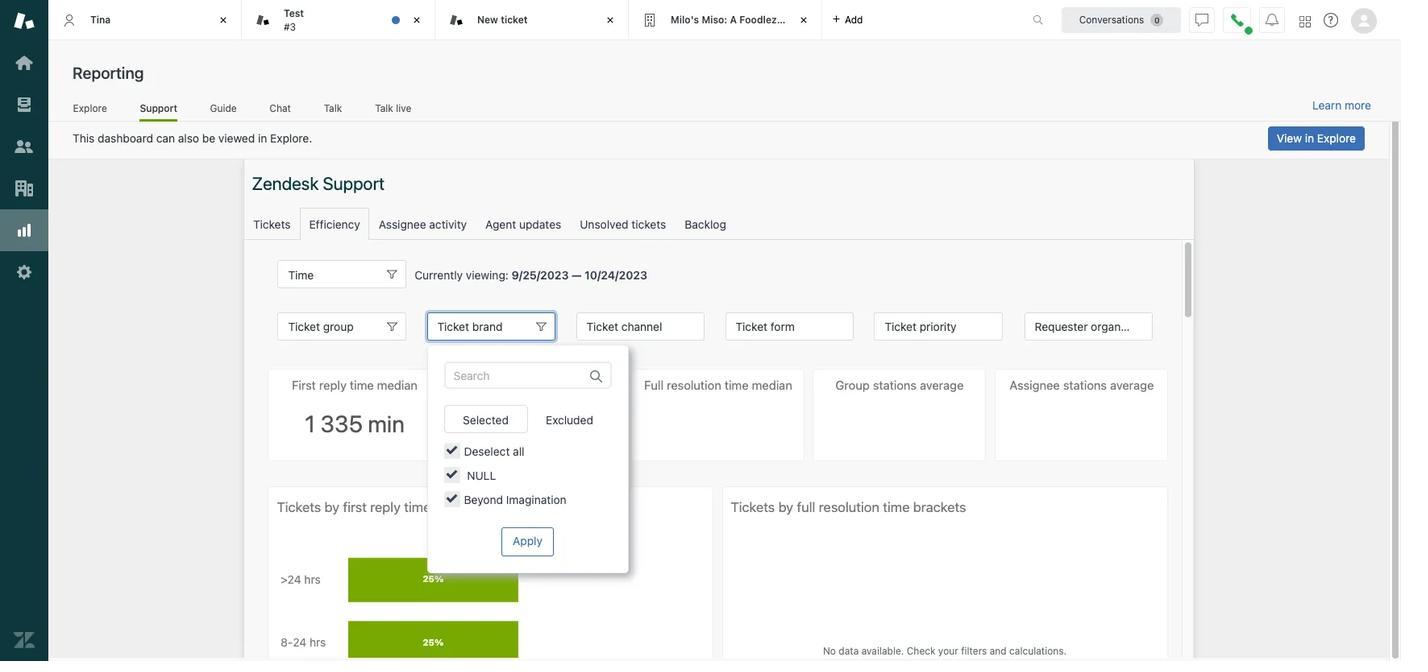 Task type: vqa. For each thing, say whether or not it's contained in the screenshot.
the Explore in View in Explore 'button'
no



Task type: locate. For each thing, give the bounding box(es) containing it.
this
[[73, 131, 95, 145]]

close image inside new ticket tab
[[602, 12, 618, 28]]

talk for talk
[[324, 102, 342, 114]]

2 close image from the left
[[796, 12, 812, 28]]

0 horizontal spatial talk
[[324, 102, 342, 114]]

zendesk products image
[[1299, 16, 1311, 27]]

1 horizontal spatial close image
[[796, 12, 812, 28]]

new
[[477, 14, 498, 26]]

explore up this
[[73, 102, 107, 114]]

2 talk from the left
[[375, 102, 393, 114]]

#3
[[284, 21, 296, 33]]

view in explore
[[1277, 131, 1356, 145]]

explore inside button
[[1317, 131, 1356, 145]]

0 horizontal spatial explore
[[73, 102, 107, 114]]

a
[[730, 14, 737, 26]]

1 horizontal spatial explore
[[1317, 131, 1356, 145]]

button displays agent's chat status as invisible. image
[[1195, 13, 1208, 26]]

milo's miso: a foodlez subsidiary tab
[[629, 0, 830, 40]]

1 vertical spatial explore
[[1317, 131, 1356, 145]]

tab containing test
[[242, 0, 435, 40]]

tabs tab list
[[48, 0, 1016, 40]]

0 horizontal spatial close image
[[215, 12, 231, 28]]

get started image
[[14, 52, 35, 73]]

close image left #3 on the left top of the page
[[215, 12, 231, 28]]

1 horizontal spatial close image
[[409, 12, 425, 28]]

tab
[[242, 0, 435, 40]]

close image inside tina tab
[[215, 12, 231, 28]]

more
[[1345, 98, 1371, 112]]

conversations
[[1079, 13, 1144, 25]]

new ticket
[[477, 14, 528, 26]]

views image
[[14, 94, 35, 115]]

explore.
[[270, 131, 312, 145]]

customers image
[[14, 136, 35, 157]]

1 talk from the left
[[324, 102, 342, 114]]

close image left milo's
[[602, 12, 618, 28]]

viewed
[[218, 131, 255, 145]]

in right view
[[1305, 131, 1314, 145]]

in right viewed
[[258, 131, 267, 145]]

ticket
[[501, 14, 528, 26]]

close image
[[602, 12, 618, 28], [796, 12, 812, 28]]

learn more link
[[1312, 98, 1371, 113]]

1 horizontal spatial in
[[1305, 131, 1314, 145]]

add
[[845, 13, 863, 25]]

close image
[[215, 12, 231, 28], [409, 12, 425, 28]]

close image inside tab
[[409, 12, 425, 28]]

0 horizontal spatial in
[[258, 131, 267, 145]]

new ticket tab
[[435, 0, 629, 40]]

view
[[1277, 131, 1302, 145]]

explore
[[73, 102, 107, 114], [1317, 131, 1356, 145]]

close image left new
[[409, 12, 425, 28]]

view in explore button
[[1268, 127, 1365, 151]]

talk
[[324, 102, 342, 114], [375, 102, 393, 114]]

in inside view in explore button
[[1305, 131, 1314, 145]]

talk right chat
[[324, 102, 342, 114]]

close image inside milo's miso: a foodlez subsidiary tab
[[796, 12, 812, 28]]

0 vertical spatial explore
[[73, 102, 107, 114]]

2 close image from the left
[[409, 12, 425, 28]]

close image for milo's miso: a foodlez subsidiary
[[796, 12, 812, 28]]

admin image
[[14, 262, 35, 283]]

in
[[258, 131, 267, 145], [1305, 131, 1314, 145]]

talk left live
[[375, 102, 393, 114]]

1 in from the left
[[258, 131, 267, 145]]

explore down learn more link
[[1317, 131, 1356, 145]]

conversations button
[[1062, 7, 1181, 33]]

this dashboard can also be viewed in explore.
[[73, 131, 312, 145]]

1 horizontal spatial talk
[[375, 102, 393, 114]]

1 close image from the left
[[215, 12, 231, 28]]

close image left add popup button
[[796, 12, 812, 28]]

miso:
[[702, 14, 727, 26]]

talk live link
[[375, 102, 412, 119]]

get help image
[[1324, 13, 1338, 27]]

1 close image from the left
[[602, 12, 618, 28]]

2 in from the left
[[1305, 131, 1314, 145]]

zendesk support image
[[14, 10, 35, 31]]

0 horizontal spatial close image
[[602, 12, 618, 28]]



Task type: describe. For each thing, give the bounding box(es) containing it.
chat link
[[269, 102, 291, 119]]

guide
[[210, 102, 237, 114]]

main element
[[0, 0, 48, 662]]

organizations image
[[14, 178, 35, 199]]

talk for talk live
[[375, 102, 393, 114]]

talk link
[[323, 102, 342, 119]]

test
[[284, 7, 304, 19]]

talk live
[[375, 102, 411, 114]]

reporting
[[73, 64, 144, 82]]

test #3
[[284, 7, 304, 33]]

guide link
[[210, 102, 237, 119]]

learn
[[1312, 98, 1342, 112]]

notifications image
[[1266, 13, 1279, 26]]

explore link
[[73, 102, 108, 119]]

milo's
[[671, 14, 699, 26]]

support link
[[140, 102, 177, 122]]

dashboard
[[98, 131, 153, 145]]

learn more
[[1312, 98, 1371, 112]]

subsidiary
[[779, 14, 830, 26]]

also
[[178, 131, 199, 145]]

tina tab
[[48, 0, 242, 40]]

tina
[[90, 14, 111, 26]]

live
[[396, 102, 411, 114]]

close image for new ticket
[[602, 12, 618, 28]]

add button
[[822, 0, 873, 40]]

foodlez
[[739, 14, 777, 26]]

milo's miso: a foodlez subsidiary
[[671, 14, 830, 26]]

can
[[156, 131, 175, 145]]

be
[[202, 131, 215, 145]]

support
[[140, 102, 177, 114]]

chat
[[269, 102, 291, 114]]

reporting image
[[14, 220, 35, 241]]

explore inside 'link'
[[73, 102, 107, 114]]

zendesk image
[[14, 630, 35, 651]]



